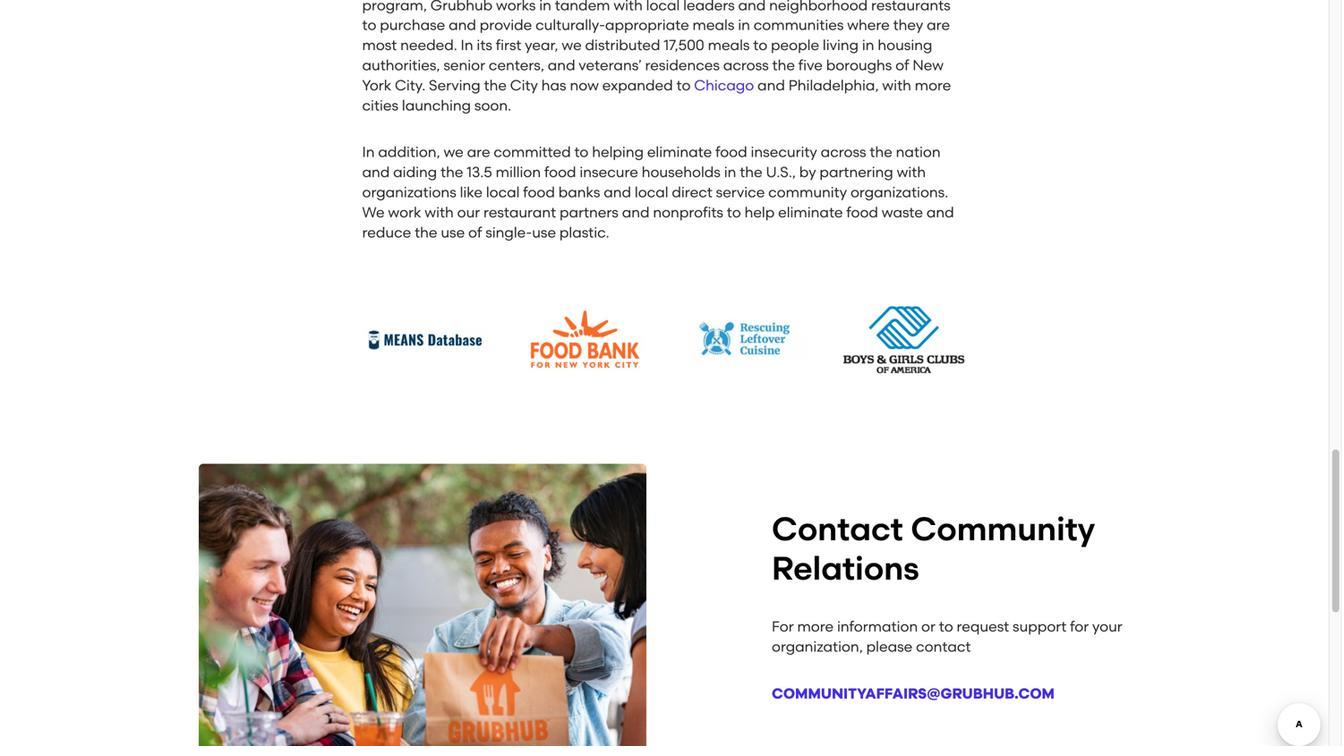Task type: describe. For each thing, give the bounding box(es) containing it.
our
[[457, 204, 480, 221]]

single-
[[486, 224, 532, 241]]

cities
[[362, 97, 399, 114]]

please
[[867, 639, 913, 656]]

helping
[[592, 144, 644, 161]]

households
[[642, 164, 721, 181]]

boys & girls clubs of america image
[[843, 306, 967, 375]]

support
[[1013, 619, 1067, 636]]

or
[[922, 619, 936, 636]]

waste
[[882, 204, 923, 221]]

the down we
[[441, 164, 463, 181]]

organizations.
[[851, 184, 949, 201]]

nonprofits
[[653, 204, 724, 221]]

2 vertical spatial with
[[425, 204, 454, 221]]

for
[[1070, 619, 1089, 636]]

1 use from the left
[[441, 224, 465, 241]]

and down in
[[362, 164, 390, 181]]

2 local from the left
[[635, 184, 669, 201]]

partners
[[560, 204, 619, 221]]

of
[[468, 224, 482, 241]]

insecurity
[[751, 144, 818, 161]]

request
[[957, 619, 1010, 636]]

2 use from the left
[[532, 224, 556, 241]]

the up partnering
[[870, 144, 893, 161]]

reduce
[[362, 224, 411, 241]]

we
[[362, 204, 385, 221]]

philadelphia,
[[789, 77, 879, 94]]

contact community relations
[[772, 511, 1096, 589]]

partnering
[[820, 164, 894, 181]]

food up in
[[716, 144, 748, 161]]

community
[[911, 511, 1096, 549]]

means logo image
[[362, 328, 487, 352]]

plastic.
[[560, 224, 610, 241]]

0 horizontal spatial to
[[575, 144, 589, 161]]

1 vertical spatial eliminate
[[778, 204, 843, 221]]

with inside and philadelphia, with more cities launching soon.
[[883, 77, 912, 94]]

13.5
[[467, 164, 492, 181]]

rlc image
[[682, 320, 807, 361]]

help
[[745, 204, 775, 221]]

work
[[388, 204, 421, 221]]

we
[[444, 144, 464, 161]]

your
[[1093, 619, 1123, 636]]

food up restaurant on the left
[[523, 184, 555, 201]]

committed
[[494, 144, 571, 161]]

direct
[[672, 184, 713, 201]]

million
[[496, 164, 541, 181]]

launching
[[402, 97, 471, 114]]

1 local from the left
[[486, 184, 520, 201]]



Task type: vqa. For each thing, say whether or not it's contained in the screenshot.
Logo
no



Task type: locate. For each thing, give the bounding box(es) containing it.
contact
[[772, 511, 903, 549]]

for
[[772, 619, 794, 636]]

use
[[441, 224, 465, 241], [532, 224, 556, 241]]

more inside for more information or to request support for your organization, please contact
[[798, 619, 834, 636]]

and right waste
[[927, 204, 954, 221]]

0 horizontal spatial local
[[486, 184, 520, 201]]

communityaffairs@grubhub.com
[[772, 686, 1055, 703]]

u.s.,
[[766, 164, 796, 181]]

local
[[486, 184, 520, 201], [635, 184, 669, 201]]

more up organization,
[[798, 619, 834, 636]]

2 vertical spatial to
[[939, 619, 954, 636]]

insecure
[[580, 164, 638, 181]]

use left of
[[441, 224, 465, 241]]

banks
[[559, 184, 600, 201]]

in
[[724, 164, 737, 181]]

local down million
[[486, 184, 520, 201]]

aiding
[[393, 164, 437, 181]]

the down work at top left
[[415, 224, 438, 241]]

use down restaurant on the left
[[532, 224, 556, 241]]

1 horizontal spatial eliminate
[[778, 204, 843, 221]]

more
[[915, 77, 952, 94], [798, 619, 834, 636]]

more up nation
[[915, 77, 952, 94]]

and
[[758, 77, 785, 94], [362, 164, 390, 181], [604, 184, 631, 201], [622, 204, 650, 221], [927, 204, 954, 221]]

eliminate
[[647, 144, 712, 161], [778, 204, 843, 221]]

relations
[[772, 550, 920, 589]]

0 vertical spatial with
[[883, 77, 912, 94]]

food left waste
[[847, 204, 879, 221]]

across
[[821, 144, 867, 161]]

in addition, we are committed to helping eliminate food insecurity across the nation and aiding the 13.5 million food insecure households in the u.s., by partnering with organizations like local food banks and local direct service community organizations. we work with our restaurant partners and nonprofits to help eliminate food waste and reduce the use of single-use plastic.
[[362, 144, 954, 241]]

to up 'insecure'
[[575, 144, 589, 161]]

and philadelphia, with more cities launching soon.
[[362, 77, 952, 114]]

with down nation
[[897, 164, 926, 181]]

chicago
[[694, 77, 754, 94]]

like
[[460, 184, 483, 201]]

2 horizontal spatial to
[[939, 619, 954, 636]]

community
[[769, 184, 847, 201]]

0 horizontal spatial more
[[798, 619, 834, 636]]

are
[[467, 144, 490, 161]]

and right partners
[[622, 204, 650, 221]]

0 horizontal spatial eliminate
[[647, 144, 712, 161]]

to
[[575, 144, 589, 161], [727, 204, 741, 221], [939, 619, 954, 636]]

to inside for more information or to request support for your organization, please contact
[[939, 619, 954, 636]]

local down households
[[635, 184, 669, 201]]

nation
[[896, 144, 941, 161]]

0 vertical spatial more
[[915, 77, 952, 94]]

1 vertical spatial to
[[727, 204, 741, 221]]

soon.
[[475, 97, 511, 114]]

1 horizontal spatial local
[[635, 184, 669, 201]]

0 vertical spatial to
[[575, 144, 589, 161]]

and down 'insecure'
[[604, 184, 631, 201]]

eliminate down community
[[778, 204, 843, 221]]

1 horizontal spatial to
[[727, 204, 741, 221]]

service
[[716, 184, 765, 201]]

food bank logo image
[[522, 306, 647, 375]]

organizations
[[362, 184, 457, 201]]

to down "service"
[[727, 204, 741, 221]]

with left our
[[425, 204, 454, 221]]

to right or
[[939, 619, 954, 636]]

1 horizontal spatial more
[[915, 77, 952, 94]]

food
[[716, 144, 748, 161], [545, 164, 576, 181], [523, 184, 555, 201], [847, 204, 879, 221]]

communityaffairs@grubhub.com link
[[772, 686, 1055, 703]]

addition,
[[378, 144, 440, 161]]

contact
[[916, 639, 971, 656]]

eliminate up households
[[647, 144, 712, 161]]

the right in
[[740, 164, 763, 181]]

1 vertical spatial more
[[798, 619, 834, 636]]

with
[[883, 77, 912, 94], [897, 164, 926, 181], [425, 204, 454, 221]]

1 vertical spatial with
[[897, 164, 926, 181]]

chicago link
[[694, 77, 754, 94]]

the
[[870, 144, 893, 161], [441, 164, 463, 181], [740, 164, 763, 181], [415, 224, 438, 241]]

1 horizontal spatial use
[[532, 224, 556, 241]]

0 vertical spatial eliminate
[[647, 144, 712, 161]]

and right chicago link
[[758, 77, 785, 94]]

food up "banks" at the top
[[545, 164, 576, 181]]

0 horizontal spatial use
[[441, 224, 465, 241]]

information
[[837, 619, 918, 636]]

and inside and philadelphia, with more cities launching soon.
[[758, 77, 785, 94]]

with right philadelphia,
[[883, 77, 912, 94]]

in
[[362, 144, 375, 161]]

by
[[800, 164, 816, 181]]

for more information or to request support for your organization, please contact
[[772, 619, 1123, 656]]

more inside and philadelphia, with more cities launching soon.
[[915, 77, 952, 94]]

restaurant
[[484, 204, 556, 221]]

organization,
[[772, 639, 863, 656]]



